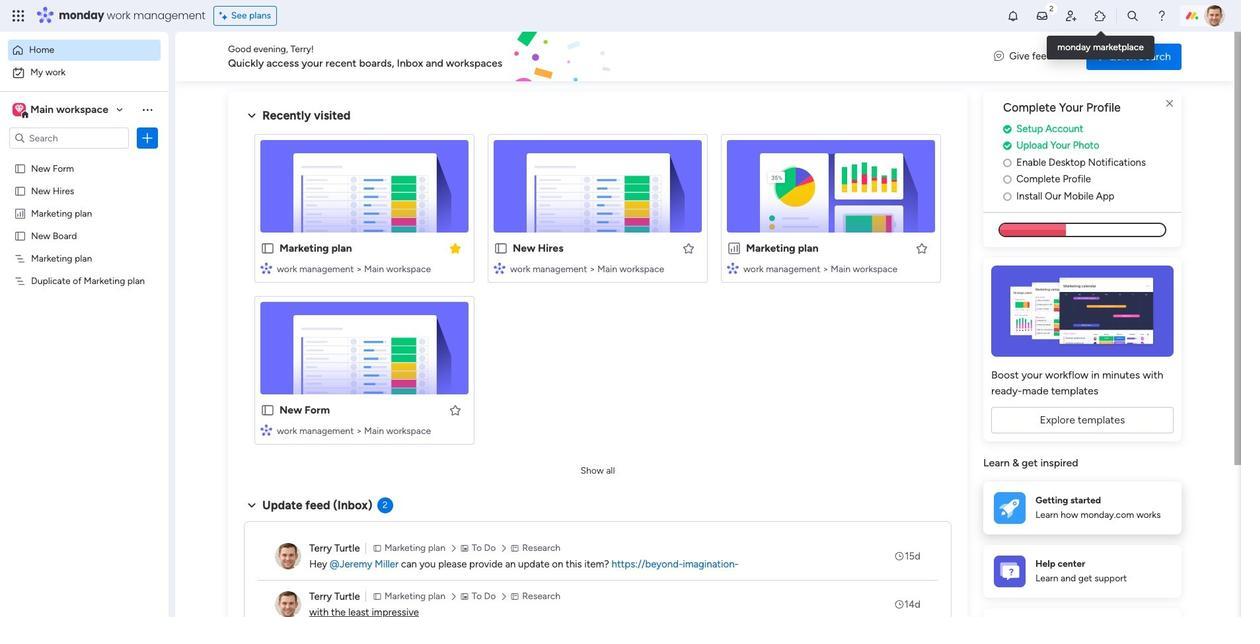 Task type: describe. For each thing, give the bounding box(es) containing it.
help center element
[[983, 545, 1182, 598]]

2 workspace image from the left
[[15, 102, 24, 117]]

getting started element
[[983, 482, 1182, 534]]

0 vertical spatial option
[[8, 40, 161, 61]]

v2 bolt switch image
[[1097, 49, 1105, 64]]

add to favorites image
[[449, 403, 462, 417]]

0 horizontal spatial terry turtle image
[[275, 543, 301, 570]]

monday marketplace image
[[1094, 9, 1107, 22]]

templates image image
[[995, 266, 1170, 357]]

2 vertical spatial option
[[0, 156, 169, 159]]

terry turtle image
[[275, 591, 301, 617]]

options image
[[141, 132, 154, 145]]

circle o image
[[1003, 192, 1012, 201]]

Search in workspace field
[[28, 131, 110, 146]]

1 horizontal spatial public board image
[[260, 403, 275, 418]]

1 check circle image from the top
[[1003, 124, 1012, 134]]

2 element
[[377, 498, 393, 513]]

public dashboard image inside quick search results list box
[[727, 241, 741, 256]]

1 vertical spatial option
[[8, 62, 161, 83]]

1 workspace image from the left
[[13, 102, 26, 117]]

2 circle o image from the top
[[1003, 175, 1012, 185]]

0 horizontal spatial public board image
[[14, 184, 26, 197]]

search everything image
[[1126, 9, 1139, 22]]

2 check circle image from the top
[[1003, 141, 1012, 151]]

close update feed (inbox) image
[[244, 498, 260, 513]]



Task type: vqa. For each thing, say whether or not it's contained in the screenshot.
close recently visited IMAGE
yes



Task type: locate. For each thing, give the bounding box(es) containing it.
terry turtle image
[[1204, 5, 1225, 26], [275, 543, 301, 570]]

public board image
[[14, 184, 26, 197], [260, 403, 275, 418]]

v2 user feedback image
[[994, 49, 1004, 64]]

1 vertical spatial public dashboard image
[[727, 241, 741, 256]]

2 image
[[1045, 1, 1057, 16]]

add to favorites image
[[682, 242, 695, 255], [915, 242, 928, 255]]

1 vertical spatial check circle image
[[1003, 141, 1012, 151]]

1 horizontal spatial add to favorites image
[[915, 242, 928, 255]]

workspace image
[[13, 102, 26, 117], [15, 102, 24, 117]]

remove from favorites image
[[449, 242, 462, 255]]

0 horizontal spatial add to favorites image
[[682, 242, 695, 255]]

terry turtle image right help image
[[1204, 5, 1225, 26]]

circle o image
[[1003, 158, 1012, 168], [1003, 175, 1012, 185]]

0 vertical spatial check circle image
[[1003, 124, 1012, 134]]

0 vertical spatial public board image
[[14, 184, 26, 197]]

invite members image
[[1065, 9, 1078, 22]]

workspace options image
[[141, 103, 154, 116]]

check circle image
[[1003, 124, 1012, 134], [1003, 141, 1012, 151]]

1 horizontal spatial terry turtle image
[[1204, 5, 1225, 26]]

public board image
[[14, 162, 26, 174], [14, 229, 26, 242], [260, 241, 275, 256], [494, 241, 508, 256]]

1 add to favorites image from the left
[[682, 242, 695, 255]]

2 add to favorites image from the left
[[915, 242, 928, 255]]

workspace selection element
[[13, 102, 110, 119]]

1 horizontal spatial public dashboard image
[[727, 241, 741, 256]]

see plans image
[[219, 9, 231, 23]]

option
[[8, 40, 161, 61], [8, 62, 161, 83], [0, 156, 169, 159]]

0 horizontal spatial public dashboard image
[[14, 207, 26, 219]]

close recently visited image
[[244, 108, 260, 124]]

update feed image
[[1036, 9, 1049, 22]]

terry turtle image up terry turtle image
[[275, 543, 301, 570]]

1 circle o image from the top
[[1003, 158, 1012, 168]]

1 vertical spatial public board image
[[260, 403, 275, 418]]

select product image
[[12, 9, 25, 22]]

1 vertical spatial terry turtle image
[[275, 543, 301, 570]]

list box
[[0, 154, 169, 470]]

notifications image
[[1006, 9, 1020, 22]]

1 vertical spatial circle o image
[[1003, 175, 1012, 185]]

help image
[[1155, 9, 1168, 22]]

0 vertical spatial circle o image
[[1003, 158, 1012, 168]]

0 vertical spatial public dashboard image
[[14, 207, 26, 219]]

dapulse x slim image
[[1162, 96, 1178, 112]]

0 vertical spatial terry turtle image
[[1204, 5, 1225, 26]]

quick search results list box
[[244, 124, 952, 461]]

public dashboard image
[[14, 207, 26, 219], [727, 241, 741, 256]]



